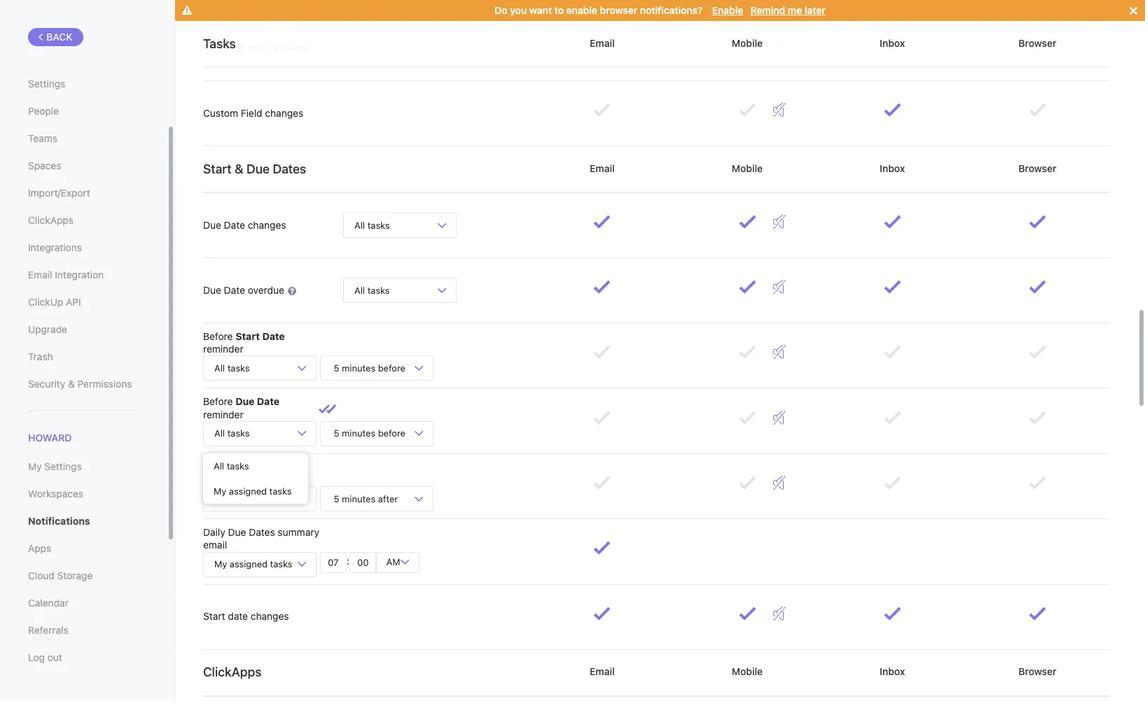 Task type: describe. For each thing, give the bounding box(es) containing it.
custom field changes
[[203, 107, 303, 119]]

want
[[529, 4, 552, 16]]

date down start & due dates
[[224, 219, 245, 231]]

0 vertical spatial dates
[[273, 161, 306, 176]]

overdue inside after overdue reminder
[[228, 461, 267, 473]]

security & permissions link
[[28, 373, 139, 396]]

teams link
[[28, 127, 139, 151]]

email
[[203, 540, 227, 552]]

cloud
[[28, 570, 55, 582]]

0 vertical spatial overdue
[[248, 284, 284, 296]]

upgrade
[[28, 324, 67, 336]]

changes for custom field changes
[[265, 107, 303, 119]]

& for security
[[68, 378, 75, 390]]

1 vertical spatial assigned
[[230, 559, 268, 570]]

0 vertical spatial settings
[[28, 78, 65, 90]]

spaces link
[[28, 154, 139, 178]]

spaces
[[28, 160, 61, 172]]

minutes for before start date reminder
[[342, 363, 376, 374]]

field
[[241, 107, 262, 119]]

enable
[[712, 4, 744, 16]]

before due date reminder
[[203, 396, 280, 421]]

start & due dates
[[203, 161, 306, 176]]

apps link
[[28, 537, 139, 561]]

resolved
[[270, 42, 308, 54]]

date
[[228, 611, 248, 623]]

2 off image from the top
[[773, 103, 786, 117]]

2 minutes from the top
[[342, 428, 376, 439]]

0 vertical spatial my
[[28, 461, 42, 473]]

due date overdue
[[203, 284, 287, 296]]

reminder inside after overdue reminder
[[203, 474, 244, 486]]

log out link
[[28, 647, 139, 671]]

notifications?
[[640, 4, 703, 16]]

workspaces link
[[28, 483, 139, 507]]

changes for start date changes
[[251, 611, 289, 623]]

start for &
[[203, 161, 232, 176]]

trash link
[[28, 345, 139, 369]]

later
[[805, 4, 826, 16]]

integrations
[[28, 242, 82, 254]]

date up before start date reminder
[[224, 284, 245, 296]]

security & permissions
[[28, 378, 132, 390]]

browser for clickapps
[[1016, 666, 1059, 678]]

inbox for clickapps
[[877, 666, 908, 678]]

before for second off image from the bottom
[[378, 428, 406, 439]]

notifications
[[28, 516, 90, 528]]

after
[[203, 461, 225, 473]]

due inside daily due dates summary email
[[228, 527, 246, 539]]

calendar link
[[28, 592, 139, 616]]

after overdue reminder
[[203, 461, 267, 486]]

log
[[28, 652, 45, 664]]

howard
[[28, 432, 72, 444]]

integration
[[55, 269, 104, 281]]

teams
[[28, 132, 57, 144]]

start inside before start date reminder
[[236, 331, 260, 343]]

browser
[[600, 4, 638, 16]]

people link
[[28, 99, 139, 123]]

clickup
[[28, 296, 63, 308]]

referrals
[[28, 625, 68, 637]]

before start date reminder
[[203, 331, 285, 355]]

2 5 from the top
[[334, 428, 339, 439]]

custom
[[203, 107, 238, 119]]

email for start & due dates
[[587, 162, 617, 174]]

to
[[555, 4, 564, 16]]

0 vertical spatial clickapps
[[28, 214, 74, 226]]

do you want to enable browser notifications? enable remind me later
[[495, 4, 826, 16]]

enable
[[566, 4, 597, 16]]

cloud storage
[[28, 570, 93, 582]]

people
[[28, 105, 59, 117]]

settings link
[[28, 72, 139, 96]]

before for before start date reminder
[[203, 331, 233, 343]]

mobile for start & due dates
[[729, 162, 766, 174]]

2 off image from the top
[[773, 607, 786, 621]]

reminder for start date
[[203, 343, 244, 355]]

storage
[[57, 570, 93, 582]]

5 minutes after
[[331, 494, 401, 505]]

referrals link
[[28, 619, 139, 643]]

1 vertical spatial settings
[[44, 461, 82, 473]]

email integration
[[28, 269, 104, 281]]

5 for after overdue reminder
[[334, 494, 339, 505]]



Task type: vqa. For each thing, say whether or not it's contained in the screenshot.
left &
yes



Task type: locate. For each thing, give the bounding box(es) containing it.
2 reminder from the top
[[203, 409, 244, 421]]

:
[[347, 555, 350, 567]]

1 vertical spatial reminder
[[203, 409, 244, 421]]

1 minutes from the top
[[342, 363, 376, 374]]

3 5 from the top
[[334, 494, 339, 505]]

dates left summary
[[249, 527, 275, 539]]

checklist
[[203, 42, 245, 54]]

1 vertical spatial my assigned tasks
[[214, 559, 292, 570]]

5 for before start date reminder
[[334, 363, 339, 374]]

item
[[248, 42, 267, 54]]

import/export link
[[28, 181, 139, 205]]

3 off image from the top
[[773, 215, 786, 229]]

reminder for due date
[[203, 409, 244, 421]]

before down due date overdue
[[203, 331, 233, 343]]

changes for due date changes
[[248, 219, 286, 231]]

1 off image from the top
[[773, 411, 786, 425]]

my settings link
[[28, 455, 139, 479]]

my down email
[[214, 559, 227, 570]]

start down due date overdue
[[236, 331, 260, 343]]

2 vertical spatial start
[[203, 611, 225, 623]]

1 vertical spatial overdue
[[228, 461, 267, 473]]

5
[[334, 363, 339, 374], [334, 428, 339, 439], [334, 494, 339, 505]]

workspaces
[[28, 488, 83, 500]]

0 vertical spatial browser
[[1016, 37, 1059, 49]]

1 vertical spatial clickapps
[[203, 665, 262, 680]]

before for before due date reminder
[[203, 396, 233, 408]]

date down due date overdue
[[262, 331, 285, 343]]

start left the date
[[203, 611, 225, 623]]

1 vertical spatial &
[[68, 378, 75, 390]]

reminder inside before due date reminder
[[203, 409, 244, 421]]

2 5 minutes before from the top
[[331, 428, 408, 439]]

& right security
[[68, 378, 75, 390]]

start down custom
[[203, 161, 232, 176]]

1 reminder from the top
[[203, 343, 244, 355]]

1 vertical spatial mobile
[[729, 162, 766, 174]]

date
[[224, 219, 245, 231], [224, 284, 245, 296], [262, 331, 285, 343], [257, 396, 280, 408]]

4 off image from the top
[[773, 280, 786, 294]]

0 horizontal spatial &
[[68, 378, 75, 390]]

start
[[203, 161, 232, 176], [236, 331, 260, 343], [203, 611, 225, 623]]

am
[[384, 557, 403, 568]]

2 vertical spatial 5
[[334, 494, 339, 505]]

me
[[788, 4, 802, 16]]

before for before off icon
[[378, 363, 406, 374]]

due date changes
[[203, 219, 286, 231]]

overdue
[[248, 284, 284, 296], [228, 461, 267, 473]]

0 vertical spatial reminder
[[203, 343, 244, 355]]

1 inbox from the top
[[877, 37, 908, 49]]

2 vertical spatial changes
[[251, 611, 289, 623]]

overdue right after
[[228, 461, 267, 473]]

off image for due date overdue
[[773, 280, 786, 294]]

out
[[47, 652, 62, 664]]

0 vertical spatial minutes
[[342, 363, 376, 374]]

1 before from the top
[[203, 331, 233, 343]]

daily
[[203, 527, 225, 539]]

reminder down after
[[203, 474, 244, 486]]

before down before start date reminder
[[203, 396, 233, 408]]

None text field
[[320, 552, 347, 573], [350, 552, 376, 573], [320, 552, 347, 573], [350, 552, 376, 573]]

0 vertical spatial mobile
[[729, 37, 766, 49]]

overdue up before start date reminder
[[248, 284, 284, 296]]

you
[[510, 4, 527, 16]]

before inside before start date reminder
[[203, 331, 233, 343]]

2 vertical spatial minutes
[[342, 494, 376, 505]]

clickapps link
[[28, 209, 139, 233]]

1 vertical spatial changes
[[248, 219, 286, 231]]

off image
[[773, 411, 786, 425], [773, 607, 786, 621]]

before
[[203, 331, 233, 343], [203, 396, 233, 408]]

security
[[28, 378, 65, 390]]

before
[[378, 363, 406, 374], [378, 428, 406, 439]]

2 vertical spatial inbox
[[877, 666, 908, 678]]

my assigned tasks down after
[[214, 486, 292, 497]]

mobile for tasks
[[729, 37, 766, 49]]

0 vertical spatial off image
[[773, 411, 786, 425]]

browser
[[1016, 37, 1059, 49], [1016, 162, 1059, 174], [1016, 666, 1059, 678]]

0 vertical spatial &
[[235, 161, 243, 176]]

upgrade link
[[28, 318, 139, 342]]

before inside before due date reminder
[[203, 396, 233, 408]]

back link
[[28, 28, 83, 46]]

calendar
[[28, 598, 69, 610]]

my assigned tasks down daily due dates summary email
[[214, 559, 292, 570]]

1 vertical spatial 5
[[334, 428, 339, 439]]

my down howard
[[28, 461, 42, 473]]

2 vertical spatial mobile
[[729, 666, 766, 678]]

0 vertical spatial before
[[378, 363, 406, 374]]

& for start
[[235, 161, 243, 176]]

2 mobile from the top
[[729, 162, 766, 174]]

trash
[[28, 351, 53, 363]]

off image for after
[[773, 476, 786, 490]]

1 vertical spatial start
[[236, 331, 260, 343]]

all
[[354, 220, 365, 231], [354, 285, 365, 296], [214, 363, 225, 374], [214, 428, 225, 439], [214, 461, 224, 472], [214, 494, 225, 505]]

1 before from the top
[[378, 363, 406, 374]]

1 vertical spatial my
[[214, 486, 226, 497]]

settings
[[28, 78, 65, 90], [44, 461, 82, 473]]

1 5 minutes before from the top
[[331, 363, 408, 374]]

1 vertical spatial inbox
[[877, 162, 908, 174]]

start date changes
[[203, 611, 289, 623]]

assigned
[[229, 486, 267, 497], [230, 559, 268, 570]]

1 vertical spatial before
[[378, 428, 406, 439]]

1 mobile from the top
[[729, 37, 766, 49]]

off image for due date changes
[[773, 215, 786, 229]]

1 vertical spatial 5 minutes before
[[331, 428, 408, 439]]

0 vertical spatial my assigned tasks
[[214, 486, 292, 497]]

2 browser from the top
[[1016, 162, 1059, 174]]

2 vertical spatial reminder
[[203, 474, 244, 486]]

settings up workspaces
[[44, 461, 82, 473]]

assigned down daily due dates summary email
[[230, 559, 268, 570]]

2 before from the top
[[378, 428, 406, 439]]

1 browser from the top
[[1016, 37, 1059, 49]]

api
[[66, 296, 81, 308]]

date inside before start date reminder
[[262, 331, 285, 343]]

email
[[587, 37, 617, 49], [587, 162, 617, 174], [28, 269, 52, 281], [587, 666, 617, 678]]

apps
[[28, 543, 51, 555]]

integrations link
[[28, 236, 139, 260]]

1 vertical spatial dates
[[249, 527, 275, 539]]

browser for tasks
[[1016, 37, 1059, 49]]

permissions
[[77, 378, 132, 390]]

1 5 from the top
[[334, 363, 339, 374]]

after
[[378, 494, 398, 505]]

log out
[[28, 652, 62, 664]]

0 vertical spatial 5
[[334, 363, 339, 374]]

0 vertical spatial start
[[203, 161, 232, 176]]

reminder up after
[[203, 409, 244, 421]]

0 vertical spatial before
[[203, 331, 233, 343]]

0 vertical spatial assigned
[[229, 486, 267, 497]]

clickup api link
[[28, 291, 139, 315]]

changes
[[265, 107, 303, 119], [248, 219, 286, 231], [251, 611, 289, 623]]

0 vertical spatial inbox
[[877, 37, 908, 49]]

remind
[[751, 4, 785, 16]]

summary
[[278, 527, 319, 539]]

2 before from the top
[[203, 396, 233, 408]]

off image for before
[[773, 345, 786, 359]]

0 vertical spatial 5 minutes before
[[331, 363, 408, 374]]

settings up people
[[28, 78, 65, 90]]

dates inside daily due dates summary email
[[249, 527, 275, 539]]

inbox for tasks
[[877, 37, 908, 49]]

&
[[235, 161, 243, 176], [68, 378, 75, 390]]

clickapps down the date
[[203, 665, 262, 680]]

2 inbox from the top
[[877, 162, 908, 174]]

changes right the date
[[251, 611, 289, 623]]

checklist item resolved
[[203, 42, 308, 54]]

import/export
[[28, 187, 90, 199]]

changes right field
[[265, 107, 303, 119]]

changes down start & due dates
[[248, 219, 286, 231]]

back
[[46, 31, 73, 43]]

my down after
[[214, 486, 226, 497]]

cloud storage link
[[28, 565, 139, 589]]

email for clickapps
[[587, 666, 617, 678]]

minutes
[[342, 363, 376, 374], [342, 428, 376, 439], [342, 494, 376, 505]]

1 horizontal spatial clickapps
[[203, 665, 262, 680]]

off image
[[773, 38, 786, 52], [773, 103, 786, 117], [773, 215, 786, 229], [773, 280, 786, 294], [773, 345, 786, 359], [773, 476, 786, 490]]

3 reminder from the top
[[203, 474, 244, 486]]

0 horizontal spatial clickapps
[[28, 214, 74, 226]]

1 vertical spatial before
[[203, 396, 233, 408]]

1 vertical spatial off image
[[773, 607, 786, 621]]

mobile for clickapps
[[729, 666, 766, 678]]

3 minutes from the top
[[342, 494, 376, 505]]

inbox
[[877, 37, 908, 49], [877, 162, 908, 174], [877, 666, 908, 678]]

inbox for start & due dates
[[877, 162, 908, 174]]

date inside before due date reminder
[[257, 396, 280, 408]]

clickup api
[[28, 296, 81, 308]]

1 vertical spatial browser
[[1016, 162, 1059, 174]]

clickapps up integrations
[[28, 214, 74, 226]]

reminder
[[203, 343, 244, 355], [203, 409, 244, 421], [203, 474, 244, 486]]

email for tasks
[[587, 37, 617, 49]]

reminder inside before start date reminder
[[203, 343, 244, 355]]

clickapps
[[28, 214, 74, 226], [203, 665, 262, 680]]

& up due date changes
[[235, 161, 243, 176]]

mobile
[[729, 37, 766, 49], [729, 162, 766, 174], [729, 666, 766, 678]]

due inside before due date reminder
[[236, 396, 255, 408]]

start for date
[[203, 611, 225, 623]]

my
[[28, 461, 42, 473], [214, 486, 226, 497], [214, 559, 227, 570]]

5 off image from the top
[[773, 345, 786, 359]]

6 off image from the top
[[773, 476, 786, 490]]

all tasks
[[354, 220, 390, 231], [354, 285, 390, 296], [214, 363, 250, 374], [214, 428, 250, 439], [214, 461, 249, 472], [214, 494, 250, 505]]

do
[[495, 4, 508, 16]]

assigned up daily due dates summary email
[[229, 486, 267, 497]]

3 browser from the top
[[1016, 666, 1059, 678]]

3 mobile from the top
[[729, 666, 766, 678]]

1 off image from the top
[[773, 38, 786, 52]]

my settings
[[28, 461, 82, 473]]

tasks
[[203, 36, 236, 51]]

2 vertical spatial my
[[214, 559, 227, 570]]

due
[[247, 161, 270, 176], [203, 219, 221, 231], [203, 284, 221, 296], [236, 396, 255, 408], [228, 527, 246, 539]]

0 vertical spatial changes
[[265, 107, 303, 119]]

3 inbox from the top
[[877, 666, 908, 678]]

reminder up before due date reminder at the bottom left of the page
[[203, 343, 244, 355]]

notifications link
[[28, 510, 139, 534]]

2 vertical spatial browser
[[1016, 666, 1059, 678]]

dates
[[273, 161, 306, 176], [249, 527, 275, 539]]

1 vertical spatial minutes
[[342, 428, 376, 439]]

1 horizontal spatial &
[[235, 161, 243, 176]]

date down before start date reminder
[[257, 396, 280, 408]]

email integration link
[[28, 263, 139, 287]]

dates down custom field changes
[[273, 161, 306, 176]]

minutes for after overdue reminder
[[342, 494, 376, 505]]

daily due dates summary email
[[203, 527, 319, 552]]

browser for start & due dates
[[1016, 162, 1059, 174]]



